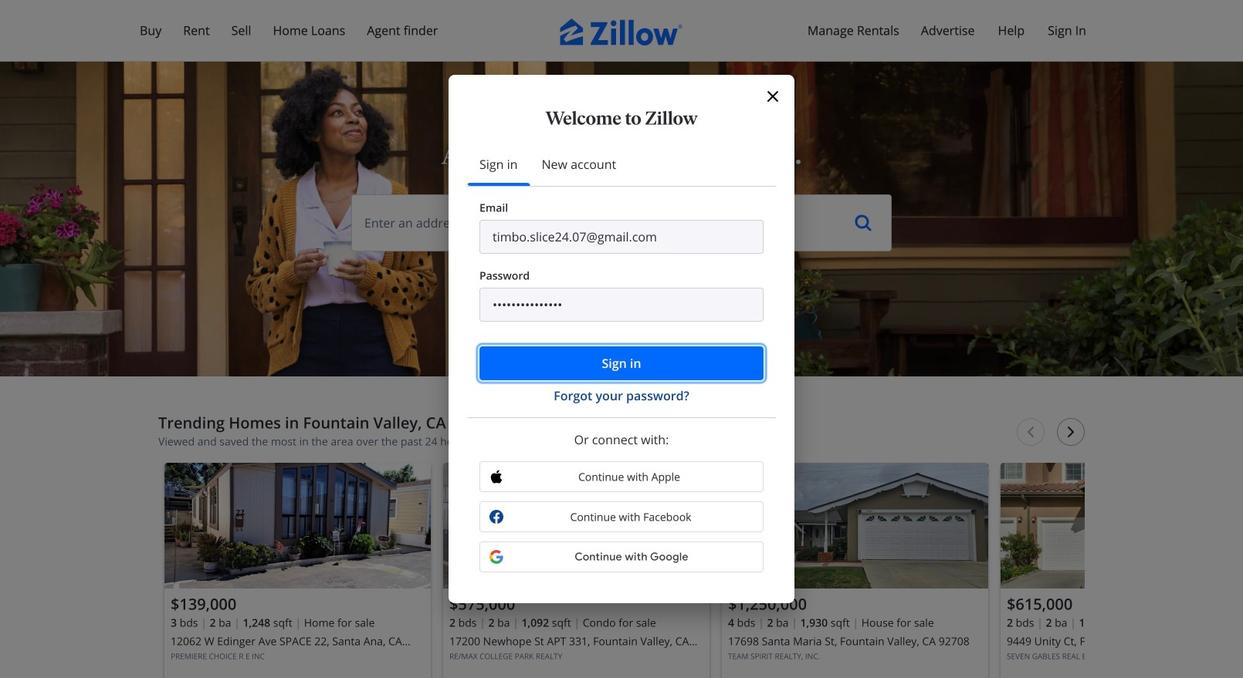 Task type: locate. For each thing, give the bounding box(es) containing it.
dialog
[[449, 75, 795, 604]]

group
[[165, 463, 431, 679], [443, 463, 710, 679], [722, 463, 989, 679], [1001, 463, 1244, 679]]

sign in actions group
[[480, 347, 764, 406]]

9449 unity ct, fountain valley, ca 92708 element
[[1001, 463, 1244, 679]]

17200 newhope st apt 331, fountain valley, ca 92708 image
[[443, 463, 710, 589]]

Enter email email field
[[480, 220, 764, 254]]

3 group from the left
[[722, 463, 989, 679]]

17698 santa maria st, fountain valley, ca 92708 image
[[722, 463, 989, 589]]

2 group from the left
[[443, 463, 710, 679]]

zillow logo image
[[560, 19, 684, 46]]

None submit
[[480, 347, 764, 381]]

12062 w edinger ave space 22, santa ana, ca 92704 element
[[165, 463, 431, 679]]

17698 santa maria st, fountain valley, ca 92708 element
[[722, 463, 989, 679]]

list
[[158, 457, 1244, 679]]



Task type: vqa. For each thing, say whether or not it's contained in the screenshot.
Enter an address, neighborhood, city, or ZIP code text field
no



Task type: describe. For each thing, give the bounding box(es) containing it.
1 group from the left
[[165, 463, 431, 679]]

main navigation
[[0, 0, 1244, 255]]

4 group from the left
[[1001, 463, 1244, 679]]

authentication tabs tab list
[[467, 143, 776, 187]]

home recommendations carousel element
[[158, 414, 1244, 679]]

12062 w edinger ave space 22, santa ana, ca 92704 image
[[165, 463, 431, 589]]

Enter password password field
[[480, 288, 764, 322]]

9449 unity ct, fountain valley, ca 92708 image
[[1001, 463, 1244, 589]]

17200 newhope st apt 331, fountain valley, ca 92708 element
[[443, 463, 710, 679]]



